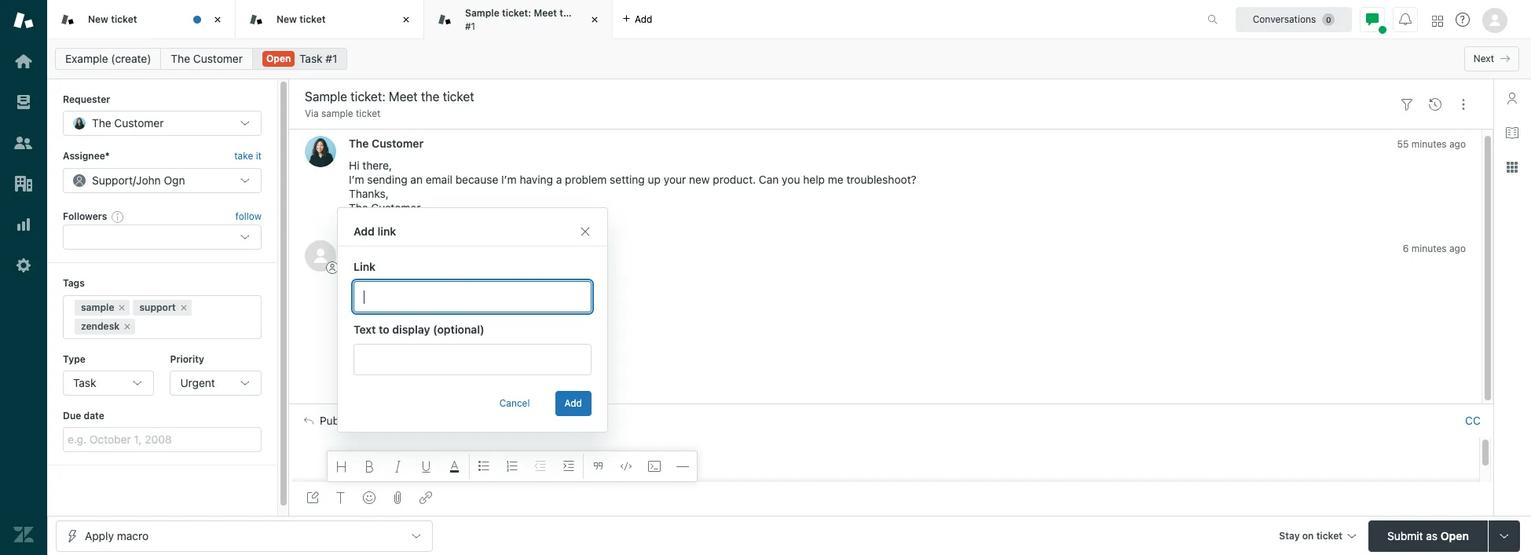 Task type: describe. For each thing, give the bounding box(es) containing it.
to inside add link "dialog"
[[379, 323, 389, 336]]

ago for hi there, i'm sending an email because i'm having a problem setting up your new product. can you help me troubleshoot? thanks, the customer
[[1449, 139, 1466, 150]]

meet
[[534, 7, 557, 19]]

our
[[420, 307, 436, 320]]

sample
[[321, 108, 353, 119]]

because
[[455, 173, 498, 186]]

1 i'm from the left
[[349, 173, 364, 186]]

example (create) button
[[55, 48, 161, 70]]

sample
[[465, 7, 499, 19]]

type
[[63, 353, 86, 365]]

hi
[[349, 159, 359, 172]]

jon
[[349, 378, 367, 391]]

the customer link inside conversationlabel 'log'
[[349, 137, 424, 150]]

add for add link
[[353, 225, 375, 238]]

ago for best,
[[1449, 243, 1466, 255]]

open link
[[252, 48, 348, 70]]

link
[[353, 260, 376, 273]]

text to display (optional)
[[353, 323, 484, 336]]

open inside secondary element
[[266, 53, 291, 64]]

add link (cmd k) image
[[419, 492, 432, 504]]

take it button
[[234, 149, 262, 165]]

underline (cmd u) image
[[420, 460, 433, 473]]

close modal image
[[579, 225, 592, 238]]

apps image
[[1506, 161, 1518, 174]]

minutes for best,
[[1411, 243, 1447, 255]]

up
[[648, 173, 661, 186]]

next button
[[1464, 46, 1519, 71]]

me inside the hi there, i'm sending an email because i'm having a problem setting up your new product. can you help me troubleshoot? thanks, the customer
[[828, 173, 843, 186]]

product.
[[713, 173, 756, 186]]

it
[[256, 150, 262, 162]]

0 horizontal spatial you
[[437, 335, 455, 349]]

help
[[803, 173, 825, 186]]

zendesk image
[[13, 525, 34, 545]]

urgent
[[180, 376, 215, 390]]

take it
[[234, 150, 262, 162]]

the customer inside secondary element
[[171, 52, 243, 65]]

the inside secondary element
[[171, 52, 190, 65]]

conversationlabel log
[[289, 124, 1493, 404]]

1 close image from the left
[[210, 12, 225, 27]]

ticket:
[[502, 7, 531, 19]]

hi there, i'm sending an email because i'm having a problem setting up your new product. can you help me troubleshoot? thanks, the customer
[[349, 159, 916, 215]]

2 new ticket tab from the left
[[236, 0, 424, 39]]

6 minutes ago text field
[[1403, 243, 1466, 255]]

text
[[353, 323, 376, 336]]

italic (cmd i) image
[[392, 460, 405, 473]]

due
[[63, 410, 81, 422]]

get
[[376, 335, 393, 349]]

date
[[84, 410, 104, 422]]

troubleshoot?
[[846, 173, 916, 186]]

check
[[386, 307, 417, 320]]

6
[[1403, 243, 1409, 255]]

tags
[[63, 277, 85, 289]]

secondary element
[[47, 43, 1531, 75]]

task button
[[63, 371, 154, 396]]

2 new from the left
[[277, 13, 297, 25]]

add link dialog
[[337, 207, 608, 433]]

admin image
[[13, 255, 34, 276]]

priority
[[170, 353, 204, 365]]

2 i'm from the left
[[501, 173, 517, 186]]

display
[[392, 323, 430, 336]]

can
[[759, 173, 779, 186]]

sample ticket: meet the ticket #1
[[465, 7, 603, 32]]

example
[[65, 52, 108, 65]]

email
[[426, 173, 452, 186]]

best, jon
[[349, 363, 375, 391]]

the customer inside conversationlabel 'log'
[[349, 137, 424, 150]]

6 minutes ago
[[1403, 243, 1466, 255]]

decrease indent (cmd [) image
[[534, 460, 547, 473]]

as
[[1426, 529, 1438, 542]]

zendesk products image
[[1432, 15, 1443, 26]]

1 new from the left
[[88, 13, 108, 25]]

task
[[73, 376, 96, 390]]

tab containing sample ticket: meet the ticket
[[424, 0, 613, 39]]

john
[[349, 241, 375, 255]]

main element
[[0, 0, 47, 555]]

new
[[689, 173, 710, 186]]

ticket up (create)
[[111, 13, 137, 25]]

follow button
[[235, 210, 262, 224]]

organizations image
[[13, 174, 34, 194]]

the inside the hi there, i'm sending an email because i'm having a problem setting up your new product. can you help me troubleshoot? thanks, the customer
[[349, 201, 368, 215]]

there,
[[362, 159, 392, 172]]

customer inside secondary element
[[193, 52, 243, 65]]

cc button
[[1465, 414, 1481, 428]]

horizontal rule (cmd shift l) image
[[676, 460, 689, 473]]

soon
[[458, 335, 483, 349]]

55
[[1397, 139, 1409, 150]]

quote (cmd shift 9) image
[[591, 460, 604, 473]]

assignee*
[[63, 150, 110, 162]]

assign
[[349, 259, 378, 271]]

ogn
[[378, 241, 399, 255]]

ticket inside sample ticket: meet the ticket #1
[[577, 7, 603, 19]]

sending
[[367, 173, 407, 186]]

let me check our system!
[[349, 307, 482, 320]]

to inside conversationlabel 'log'
[[423, 335, 434, 349]]

bold (cmd b) image
[[364, 460, 376, 473]]

you inside the hi there, i'm sending an email because i'm having a problem setting up your new product. can you help me troubleshoot? thanks, the customer
[[782, 173, 800, 186]]



Task type: vqa. For each thing, say whether or not it's contained in the screenshot.
1st Remove icon from the left
no



Task type: locate. For each thing, give the bounding box(es) containing it.
2 vertical spatial the
[[349, 201, 368, 215]]

the
[[559, 7, 575, 19]]

1 horizontal spatial new
[[277, 13, 297, 25]]

1 horizontal spatial the customer link
[[349, 137, 424, 150]]

0 horizontal spatial close image
[[210, 12, 225, 27]]

the customer link right (create)
[[161, 48, 253, 70]]

john ogn assign
[[349, 241, 399, 271]]

1 new ticket from the left
[[88, 13, 137, 25]]

0 horizontal spatial open
[[266, 53, 291, 64]]

0 vertical spatial add
[[353, 225, 375, 238]]

customer
[[193, 52, 243, 65], [372, 137, 424, 150], [371, 201, 421, 215]]

customer context image
[[1506, 92, 1518, 104]]

the
[[171, 52, 190, 65], [349, 137, 369, 150], [349, 201, 368, 215]]

customers image
[[13, 133, 34, 153]]

1 vertical spatial me
[[368, 307, 383, 320]]

1 horizontal spatial you
[[782, 173, 800, 186]]

0 vertical spatial the customer link
[[161, 48, 253, 70]]

i'm
[[349, 173, 364, 186], [501, 173, 517, 186]]

1 horizontal spatial me
[[828, 173, 843, 186]]

new up "open" link
[[277, 13, 297, 25]]

Text to display (optional) field
[[353, 344, 592, 375]]

ticket right the the
[[577, 7, 603, 19]]

problem
[[565, 173, 607, 186]]

we'll
[[349, 335, 373, 349]]

customer inside the hi there, i'm sending an email because i'm having a problem setting up your new product. can you help me troubleshoot? thanks, the customer
[[371, 201, 421, 215]]

Public reply composer text field
[[297, 438, 1474, 471]]

setting
[[610, 173, 645, 186]]

0 horizontal spatial new ticket
[[88, 13, 137, 25]]

avatar image
[[305, 136, 336, 168], [305, 241, 336, 272]]

1 horizontal spatial to
[[423, 335, 434, 349]]

close image for 1st new ticket tab from the right
[[398, 12, 414, 27]]

events image
[[1429, 98, 1441, 111]]

1 vertical spatial the
[[349, 137, 369, 150]]

you
[[782, 173, 800, 186], [437, 335, 455, 349]]

thanks,
[[349, 187, 389, 201]]

ago right 6
[[1449, 243, 1466, 255]]

1 new ticket tab from the left
[[47, 0, 236, 39]]

add up john
[[353, 225, 375, 238]]

1 horizontal spatial add
[[564, 397, 582, 409]]

tabs tab list
[[47, 0, 1191, 39]]

2 close image from the left
[[398, 12, 414, 27]]

code span (ctrl shift 5) image
[[620, 460, 632, 473]]

0 horizontal spatial to
[[379, 323, 389, 336]]

0 horizontal spatial the customer link
[[161, 48, 253, 70]]

2 ago from the top
[[1449, 243, 1466, 255]]

add link
[[353, 225, 396, 238]]

1 horizontal spatial i'm
[[501, 173, 517, 186]]

Subject field
[[302, 87, 1390, 106]]

i'm down hi
[[349, 173, 364, 186]]

new
[[88, 13, 108, 25], [277, 13, 297, 25]]

1 vertical spatial minutes
[[1411, 243, 1447, 255]]

draft mode image
[[306, 492, 319, 504]]

new up example (create)
[[88, 13, 108, 25]]

ago right 55
[[1449, 139, 1466, 150]]

1 minutes from the top
[[1411, 139, 1447, 150]]

i'm left having
[[501, 173, 517, 186]]

get started image
[[13, 51, 34, 71]]

an
[[410, 173, 423, 186]]

the customer link inside secondary element
[[161, 48, 253, 70]]

1 vertical spatial add
[[564, 397, 582, 409]]

views image
[[13, 92, 34, 112]]

your
[[664, 173, 686, 186]]

55 minutes ago text field
[[1397, 139, 1466, 150]]

0 vertical spatial open
[[266, 53, 291, 64]]

best,
[[349, 363, 375, 377]]

get help image
[[1456, 13, 1470, 27]]

close image
[[210, 12, 225, 27], [398, 12, 414, 27], [587, 12, 603, 27]]

john ogn link
[[349, 241, 399, 255]]

1 vertical spatial customer
[[372, 137, 424, 150]]

to
[[415, 414, 428, 427]]

0 vertical spatial customer
[[193, 52, 243, 65]]

0 vertical spatial minutes
[[1411, 139, 1447, 150]]

the customer link up the there,
[[349, 137, 424, 150]]

0 vertical spatial ago
[[1449, 139, 1466, 150]]

zendesk support image
[[13, 10, 34, 31]]

2 minutes from the top
[[1411, 243, 1447, 255]]

you right 'can'
[[782, 173, 800, 186]]

close image for tab containing sample ticket: meet the ticket
[[587, 12, 603, 27]]

minutes right 6
[[1411, 243, 1447, 255]]

to right text
[[379, 323, 389, 336]]

submit
[[1387, 529, 1423, 542]]

back
[[396, 335, 420, 349]]

via sample ticket
[[305, 108, 381, 119]]

close image inside tab
[[587, 12, 603, 27]]

(create)
[[111, 52, 151, 65]]

2 vertical spatial customer
[[371, 201, 421, 215]]

assign button
[[349, 258, 378, 272]]

1 vertical spatial ago
[[1449, 243, 1466, 255]]

1 vertical spatial you
[[437, 335, 455, 349]]

cancel button
[[490, 391, 539, 416]]

add button
[[555, 391, 592, 416]]

the customer link
[[161, 48, 253, 70], [349, 137, 424, 150]]

0 horizontal spatial add
[[353, 225, 375, 238]]

the customer up the there,
[[349, 137, 424, 150]]

new ticket up example (create)
[[88, 13, 137, 25]]

0 horizontal spatial i'm
[[349, 173, 364, 186]]

format text image
[[335, 492, 347, 504]]

having
[[520, 173, 553, 186]]

1 ago from the top
[[1449, 139, 1466, 150]]

bulleted list (cmd shift 8) image
[[478, 460, 490, 473]]

a
[[556, 173, 562, 186]]

next
[[1474, 53, 1494, 64]]

let
[[349, 307, 365, 320]]

3 close image from the left
[[587, 12, 603, 27]]

Due date field
[[63, 428, 262, 453]]

code block (ctrl shift 6) image
[[648, 460, 661, 473]]

me right help
[[828, 173, 843, 186]]

tab
[[424, 0, 613, 39]]

0 horizontal spatial new
[[88, 13, 108, 25]]

the right (create)
[[171, 52, 190, 65]]

me right let
[[368, 307, 383, 320]]

via
[[305, 108, 319, 119]]

1 horizontal spatial new ticket
[[277, 13, 326, 25]]

we'll get back to you soon
[[349, 335, 483, 349]]

to
[[379, 323, 389, 336], [423, 335, 434, 349]]

cancel
[[499, 397, 530, 409]]

open
[[266, 53, 291, 64], [1441, 529, 1469, 542]]

increase indent (cmd ]) image
[[562, 460, 575, 473]]

1 horizontal spatial close image
[[398, 12, 414, 27]]

add attachment image
[[391, 492, 404, 504]]

ticket up "open" link
[[299, 13, 326, 25]]

0 vertical spatial me
[[828, 173, 843, 186]]

new ticket
[[88, 13, 137, 25], [277, 13, 326, 25]]

sure,
[[349, 279, 378, 292]]

due date
[[63, 410, 104, 422]]

the customer
[[171, 52, 243, 65], [349, 137, 424, 150]]

add inside button
[[564, 397, 582, 409]]

the customer right (create)
[[171, 52, 243, 65]]

0 vertical spatial avatar image
[[305, 136, 336, 168]]

the up hi
[[349, 137, 369, 150]]

you left the "soon"
[[437, 335, 455, 349]]

2 new ticket from the left
[[277, 13, 326, 25]]

system!
[[439, 307, 479, 320]]

add right "cancel"
[[564, 397, 582, 409]]

link
[[377, 225, 396, 238]]

ticket
[[577, 7, 603, 19], [111, 13, 137, 25], [299, 13, 326, 25], [356, 108, 381, 119]]

take
[[234, 150, 253, 162]]

to right back
[[423, 335, 434, 349]]

reporting image
[[13, 214, 34, 235]]

1 horizontal spatial open
[[1441, 529, 1469, 542]]

0 vertical spatial the
[[171, 52, 190, 65]]

2 avatar image from the top
[[305, 241, 336, 272]]

new ticket tab up (create)
[[47, 0, 236, 39]]

0 horizontal spatial the customer
[[171, 52, 243, 65]]

1 vertical spatial the customer
[[349, 137, 424, 150]]

insert emojis image
[[363, 492, 375, 504]]

55 minutes ago
[[1397, 139, 1466, 150]]

cc
[[1465, 414, 1481, 427]]

new ticket tab
[[47, 0, 236, 39], [236, 0, 424, 39]]

conversations button
[[1236, 7, 1352, 32]]

new ticket tab up "open" link
[[236, 0, 424, 39]]

0 vertical spatial you
[[782, 173, 800, 186]]

1 vertical spatial open
[[1441, 529, 1469, 542]]

urgent button
[[170, 371, 262, 396]]

avatar image left hi
[[305, 136, 336, 168]]

minutes right 55
[[1411, 139, 1447, 150]]

ticket right sample
[[356, 108, 381, 119]]

1 avatar image from the top
[[305, 136, 336, 168]]

0 vertical spatial the customer
[[171, 52, 243, 65]]

conversations
[[1253, 13, 1316, 25]]

follow
[[235, 210, 262, 222]]

avatar image left john
[[305, 241, 336, 272]]

0 horizontal spatial me
[[368, 307, 383, 320]]

me
[[828, 173, 843, 186], [368, 307, 383, 320]]

Link field
[[353, 281, 592, 313]]

minutes for hi there, i'm sending an email because i'm having a problem setting up your new product. can you help me troubleshoot? thanks, the customer
[[1411, 139, 1447, 150]]

example (create)
[[65, 52, 151, 65]]

(optional)
[[433, 323, 484, 336]]

1 horizontal spatial the customer
[[349, 137, 424, 150]]

the down thanks,
[[349, 201, 368, 215]]

submit as open
[[1387, 529, 1469, 542]]

minutes
[[1411, 139, 1447, 150], [1411, 243, 1447, 255]]

2 horizontal spatial close image
[[587, 12, 603, 27]]

1 vertical spatial avatar image
[[305, 241, 336, 272]]

ago
[[1449, 139, 1466, 150], [1449, 243, 1466, 255]]

#1
[[465, 20, 475, 32]]

numbered list (cmd shift 7) image
[[506, 460, 518, 473]]

knowledge image
[[1506, 126, 1518, 139]]

add for add
[[564, 397, 582, 409]]

1 vertical spatial the customer link
[[349, 137, 424, 150]]

new ticket up "open" link
[[277, 13, 326, 25]]



